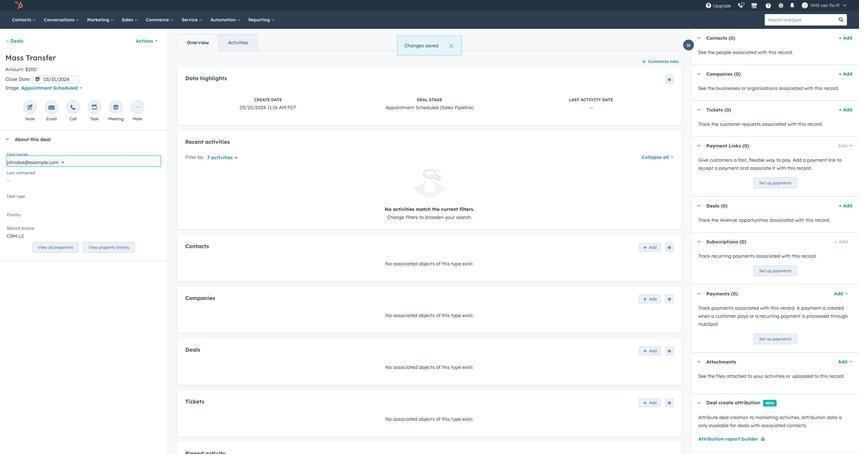 Task type: describe. For each thing, give the bounding box(es) containing it.
task image
[[92, 105, 98, 111]]

meeting image
[[113, 105, 119, 111]]

email image
[[49, 105, 55, 111]]

0 vertical spatial alert
[[398, 36, 462, 56]]

Search HubSpot search field
[[765, 14, 836, 26]]

2 caret image from the top
[[698, 145, 702, 147]]

1 caret image from the top
[[698, 37, 702, 39]]



Task type: locate. For each thing, give the bounding box(es) containing it.
menu
[[703, 0, 852, 11]]

alert
[[398, 36, 462, 56], [185, 168, 674, 221]]

jacob simon image
[[803, 2, 809, 8]]

3 caret image from the top
[[698, 293, 702, 295]]

call image
[[70, 105, 76, 111]]

5 caret image from the top
[[698, 403, 702, 404]]

note image
[[27, 105, 33, 111]]

caret image
[[698, 73, 702, 75], [698, 109, 702, 111], [5, 139, 9, 140], [698, 205, 702, 207], [698, 241, 702, 243]]

1 vertical spatial alert
[[185, 168, 674, 221]]

close image
[[449, 44, 454, 48]]

4 caret image from the top
[[698, 361, 702, 363]]

navigation
[[177, 34, 258, 51]]

more image
[[135, 105, 141, 111]]

marketplaces image
[[752, 3, 758, 9]]

MM/DD/YYYY text field
[[32, 75, 80, 84]]

-- text field
[[7, 174, 161, 185]]

caret image
[[698, 37, 702, 39], [698, 145, 702, 147], [698, 293, 702, 295], [698, 361, 702, 363], [698, 403, 702, 404]]



Task type: vqa. For each thing, say whether or not it's contained in the screenshot.
alert
yes



